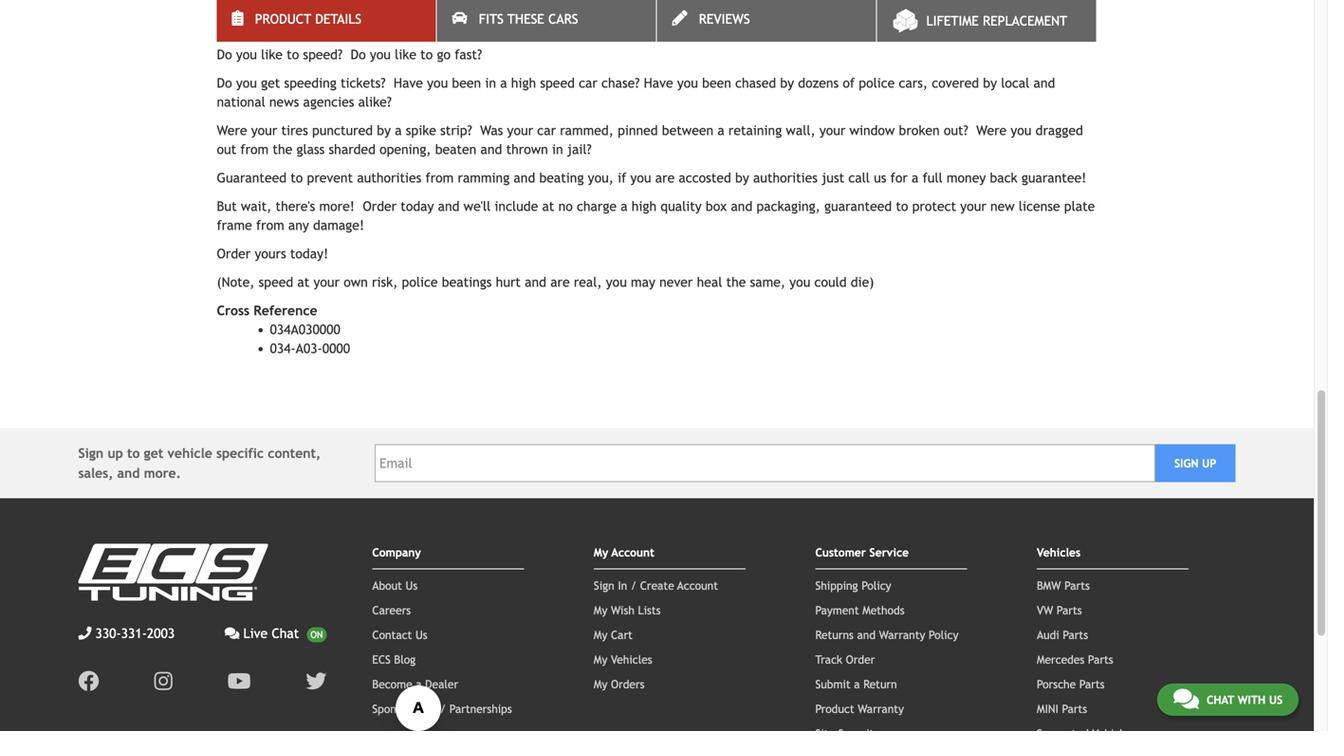 Task type: vqa. For each thing, say whether or not it's contained in the screenshot.
Shipping Policy at bottom right
yes



Task type: describe. For each thing, give the bounding box(es) containing it.
were your tires punctured by a spike strip?  was your car rammed, pinned between a retaining wall, your window broken out?  were you dragged out from the glass sharded opening, beaten and thrown in jail?
[[217, 123, 1083, 157]]

0 vertical spatial policy
[[862, 579, 892, 593]]

plate
[[1064, 199, 1095, 214]]

live chat link
[[225, 624, 327, 644]]

sponsorships
[[372, 703, 437, 716]]

alike?
[[358, 94, 392, 110]]

1 horizontal spatial account
[[678, 579, 718, 593]]

0 vertical spatial vehicles
[[1037, 546, 1081, 559]]

up for sign up
[[1202, 457, 1217, 470]]

track order
[[816, 653, 875, 667]]

these
[[508, 11, 545, 27]]

car inside were your tires punctured by a spike strip?  was your car rammed, pinned between a retaining wall, your window broken out?  were you dragged out from the glass sharded opening, beaten and thrown in jail?
[[537, 123, 556, 138]]

shipping policy
[[816, 579, 892, 593]]

1 vertical spatial the
[[726, 275, 746, 290]]

my cart
[[594, 629, 633, 642]]

sign for sign up to get vehicle specific content, sales, and more.
[[78, 446, 104, 461]]

if
[[618, 170, 627, 185]]

product details up do you like to speed?  do you like to go fast?
[[255, 11, 362, 27]]

2 have from the left
[[644, 75, 673, 91]]

get inside sign up to get vehicle specific content, sales, and more.
[[144, 446, 164, 461]]

returns and warranty policy
[[816, 629, 959, 642]]

pinned
[[618, 123, 658, 138]]

up for sign up to get vehicle specific content, sales, and more.
[[108, 446, 123, 461]]

payment methods link
[[816, 604, 905, 617]]

parts for porsche parts
[[1080, 678, 1105, 691]]

track
[[816, 653, 843, 667]]

high inside do you get speeding tickets?  have you been in a high speed car chase? have you been chased by dozens of police cars, covered by local and national news agencies alike?
[[511, 75, 536, 91]]

ramming
[[458, 170, 510, 185]]

my vehicles link
[[594, 653, 653, 667]]

your left tires
[[251, 123, 277, 138]]

contact
[[372, 629, 412, 642]]

sign for sign up
[[1175, 457, 1199, 470]]

submit a return link
[[816, 678, 897, 691]]

create
[[640, 579, 674, 593]]

guarantee!
[[1022, 170, 1087, 185]]

and down thrown
[[514, 170, 535, 185]]

guaranteed to prevent authorities from ramming and beating you, if you are accosted by authorities just call us for a full money back guarantee!
[[217, 170, 1087, 185]]

no
[[559, 199, 573, 214]]

my for my cart
[[594, 629, 608, 642]]

the inside were your tires punctured by a spike strip?  was your car rammed, pinned between a retaining wall, your window broken out?  were you dragged out from the glass sharded opening, beaten and thrown in jail?
[[273, 142, 292, 157]]

audi parts link
[[1037, 629, 1088, 642]]

returns
[[816, 629, 854, 642]]

dozens
[[798, 75, 839, 91]]

specific
[[216, 446, 264, 461]]

my vehicles
[[594, 653, 653, 667]]

my for my orders
[[594, 678, 608, 691]]

local
[[1001, 75, 1030, 91]]

1 vertical spatial police
[[402, 275, 438, 290]]

dragged
[[1036, 123, 1083, 138]]

1 been from the left
[[452, 75, 481, 91]]

do for speeding
[[217, 75, 232, 91]]

0 horizontal spatial at
[[297, 275, 310, 290]]

high inside but wait, there's more!  order today and we'll include at no charge a high quality box and packaging, guaranteed to protect your new license plate frame from any damage!
[[632, 199, 657, 214]]

mercedes parts link
[[1037, 653, 1114, 667]]

to up there's
[[291, 170, 303, 185]]

frame
[[217, 218, 252, 233]]

covered
[[932, 75, 979, 91]]

330-331-2003
[[95, 626, 175, 641]]

speed inside do you get speeding tickets?  have you been in a high speed car chase? have you been chased by dozens of police cars, covered by local and national news agencies alike?
[[540, 75, 575, 91]]

about us link
[[372, 579, 418, 593]]

service
[[870, 546, 909, 559]]

my for my vehicles
[[594, 653, 608, 667]]

2 authorities from the left
[[753, 170, 818, 185]]

2 been from the left
[[702, 75, 732, 91]]

die)
[[851, 275, 874, 290]]

by right accosted
[[735, 170, 749, 185]]

agencies
[[303, 94, 354, 110]]

0 vertical spatial warranty
[[879, 629, 926, 642]]

and down payment methods link
[[857, 629, 876, 642]]

sign up to get vehicle specific content, sales, and more.
[[78, 446, 321, 481]]

parts for audi parts
[[1063, 629, 1088, 642]]

ecs blog link
[[372, 653, 416, 667]]

protect
[[913, 199, 957, 214]]

at inside but wait, there's more!  order today and we'll include at no charge a high quality box and packaging, guaranteed to protect your new license plate frame from any damage!
[[542, 199, 555, 214]]

a inside do you get speeding tickets?  have you been in a high speed car chase? have you been chased by dozens of police cars, covered by local and national news agencies alike?
[[500, 75, 507, 91]]

0 horizontal spatial order
[[217, 246, 251, 261]]

police inside do you get speeding tickets?  have you been in a high speed car chase? have you been chased by dozens of police cars, covered by local and national news agencies alike?
[[859, 75, 895, 91]]

damage!
[[313, 218, 364, 233]]

product warranty
[[816, 703, 904, 716]]

call
[[849, 170, 870, 185]]

opening,
[[380, 142, 431, 157]]

reviews link
[[657, 0, 876, 42]]

your left "own" on the top left of page
[[314, 275, 340, 290]]

license
[[1019, 199, 1060, 214]]

0000
[[322, 341, 350, 356]]

to inside but wait, there's more!  order today and we'll include at no charge a high quality box and packaging, guaranteed to protect your new license plate frame from any damage!
[[896, 199, 909, 214]]

by left dozens
[[780, 75, 794, 91]]

my wish lists
[[594, 604, 661, 617]]

0 vertical spatial /
[[631, 579, 637, 593]]

chat with us link
[[1158, 684, 1299, 716]]

sales,
[[78, 466, 113, 481]]

and inside were your tires punctured by a spike strip?  was your car rammed, pinned between a retaining wall, your window broken out?  were you dragged out from the glass sharded opening, beaten and thrown in jail?
[[481, 142, 502, 157]]

my cart link
[[594, 629, 633, 642]]

parts for vw parts
[[1057, 604, 1082, 617]]

you,
[[588, 170, 614, 185]]

live chat
[[243, 626, 299, 641]]

your up thrown
[[507, 123, 533, 138]]

2 like from the left
[[395, 47, 417, 62]]

customer
[[816, 546, 866, 559]]

a up opening,
[[395, 123, 402, 138]]

a left the dealer
[[416, 678, 422, 691]]

dealer
[[425, 678, 458, 691]]

and right box
[[731, 199, 753, 214]]

content,
[[268, 446, 321, 461]]

yours
[[255, 246, 286, 261]]

just
[[822, 170, 845, 185]]

parts for mercedes parts
[[1088, 653, 1114, 667]]

product inside product details link
[[255, 11, 311, 27]]

get inside do you get speeding tickets?  have you been in a high speed car chase? have you been chased by dozens of police cars, covered by local and national news agencies alike?
[[261, 75, 280, 91]]

product details up speeding
[[217, 8, 352, 30]]

330-
[[95, 626, 121, 641]]

returns and warranty policy link
[[816, 629, 959, 642]]

Email email field
[[375, 445, 1156, 482]]

shipping
[[816, 579, 858, 593]]

1 vertical spatial warranty
[[858, 703, 904, 716]]

a inside but wait, there's more!  order today and we'll include at no charge a high quality box and packaging, guaranteed to protect your new license plate frame from any damage!
[[621, 199, 628, 214]]

parts for bmw parts
[[1065, 579, 1090, 593]]

instagram logo image
[[154, 671, 172, 692]]

we'll
[[464, 199, 491, 214]]

submit
[[816, 678, 851, 691]]

was
[[480, 123, 503, 138]]

to inside sign up to get vehicle specific content, sales, and more.
[[127, 446, 140, 461]]

sponsorships / partnerships link
[[372, 703, 512, 716]]

034-
[[270, 341, 296, 356]]

facebook logo image
[[78, 671, 99, 692]]

shipping policy link
[[816, 579, 892, 593]]

do you get speeding tickets?  have you been in a high speed car chase? have you been chased by dozens of police cars, covered by local and national news agencies alike?
[[217, 75, 1055, 110]]

1 authorities from the left
[[357, 170, 422, 185]]

retaining
[[729, 123, 782, 138]]

become a dealer link
[[372, 678, 458, 691]]

2003
[[147, 626, 175, 641]]

about us
[[372, 579, 418, 593]]

0 horizontal spatial vehicles
[[611, 653, 653, 667]]

my orders
[[594, 678, 645, 691]]



Task type: locate. For each thing, give the bounding box(es) containing it.
get up 'news'
[[261, 75, 280, 91]]

vehicles up orders
[[611, 653, 653, 667]]

but
[[217, 199, 237, 214]]

0 horizontal spatial chat
[[272, 626, 299, 641]]

were up "back"
[[977, 123, 1007, 138]]

0 vertical spatial us
[[406, 579, 418, 593]]

your inside but wait, there's more!  order today and we'll include at no charge a high quality box and packaging, guaranteed to protect your new license plate frame from any damage!
[[961, 199, 987, 214]]

beatings
[[442, 275, 492, 290]]

fits these cars link
[[437, 0, 656, 42]]

product down submit
[[816, 703, 855, 716]]

car inside do you get speeding tickets?  have you been in a high speed car chase? have you been chased by dozens of police cars, covered by local and national news agencies alike?
[[579, 75, 598, 91]]

speed up the rammed, on the top of page
[[540, 75, 575, 91]]

in up was
[[485, 75, 496, 91]]

0 horizontal spatial account
[[612, 546, 655, 559]]

you inside were your tires punctured by a spike strip?  was your car rammed, pinned between a retaining wall, your window broken out?  were you dragged out from the glass sharded opening, beaten and thrown in jail?
[[1011, 123, 1032, 138]]

comments image inside live chat link
[[225, 627, 240, 640]]

chat with us
[[1207, 694, 1283, 707]]

lifetime replacement link
[[877, 0, 1096, 42]]

1 vertical spatial policy
[[929, 629, 959, 642]]

2 horizontal spatial order
[[846, 653, 875, 667]]

sign for sign in / create account
[[594, 579, 615, 593]]

0 horizontal spatial up
[[108, 446, 123, 461]]

0 vertical spatial from
[[240, 142, 269, 157]]

bmw parts link
[[1037, 579, 1090, 593]]

0 horizontal spatial police
[[402, 275, 438, 290]]

become a dealer
[[372, 678, 458, 691]]

0 vertical spatial speed
[[540, 75, 575, 91]]

my up my wish lists
[[594, 546, 609, 559]]

from down wait,
[[256, 218, 284, 233]]

phone image
[[78, 627, 92, 640]]

order yours today!
[[217, 246, 328, 261]]

chase?
[[602, 75, 640, 91]]

1 vertical spatial order
[[217, 246, 251, 261]]

window
[[850, 123, 895, 138]]

sign in / create account
[[594, 579, 718, 593]]

guaranteed
[[217, 170, 287, 185]]

to down 'for'
[[896, 199, 909, 214]]

speed down order yours today!
[[259, 275, 293, 290]]

careers
[[372, 604, 411, 617]]

1 vertical spatial car
[[537, 123, 556, 138]]

from
[[240, 142, 269, 157], [426, 170, 454, 185], [256, 218, 284, 233]]

0 vertical spatial at
[[542, 199, 555, 214]]

1 vertical spatial from
[[426, 170, 454, 185]]

sign up button
[[1156, 445, 1236, 482]]

1 horizontal spatial car
[[579, 75, 598, 91]]

your right wall,
[[820, 123, 846, 138]]

my for my wish lists
[[594, 604, 608, 617]]

0 vertical spatial car
[[579, 75, 598, 91]]

a right 'for'
[[912, 170, 919, 185]]

up inside sign up to get vehicle specific content, sales, and more.
[[108, 446, 123, 461]]

3 my from the top
[[594, 629, 608, 642]]

my down my cart
[[594, 653, 608, 667]]

vehicles up bmw parts link at the bottom of the page
[[1037, 546, 1081, 559]]

1 horizontal spatial policy
[[929, 629, 959, 642]]

a right the charge
[[621, 199, 628, 214]]

at down today!
[[297, 275, 310, 290]]

us for contact us
[[416, 629, 428, 642]]

in inside do you get speeding tickets?  have you been in a high speed car chase? have you been chased by dozens of police cars, covered by local and national news agencies alike?
[[485, 75, 496, 91]]

1 vertical spatial speed
[[259, 275, 293, 290]]

fits
[[479, 11, 504, 27]]

and right local
[[1034, 75, 1055, 91]]

chat right live
[[272, 626, 299, 641]]

sign
[[78, 446, 104, 461], [1175, 457, 1199, 470], [594, 579, 615, 593]]

been left chased
[[702, 75, 732, 91]]

in left the jail?
[[552, 142, 563, 157]]

1 vertical spatial us
[[416, 629, 428, 642]]

from inside but wait, there's more!  order today and we'll include at no charge a high quality box and packaging, guaranteed to protect your new license plate frame from any damage!
[[256, 218, 284, 233]]

parts for mini parts
[[1062, 703, 1088, 716]]

bmw parts
[[1037, 579, 1090, 593]]

0 vertical spatial high
[[511, 75, 536, 91]]

a03-
[[296, 341, 322, 356]]

high down these in the top left of the page
[[511, 75, 536, 91]]

beaten
[[435, 142, 477, 157]]

0 horizontal spatial speed
[[259, 275, 293, 290]]

1 horizontal spatial comments image
[[1174, 688, 1199, 711]]

parts right bmw
[[1065, 579, 1090, 593]]

0 horizontal spatial policy
[[862, 579, 892, 593]]

1 vertical spatial chat
[[1207, 694, 1235, 707]]

1 were from the left
[[217, 123, 247, 138]]

1 like from the left
[[261, 47, 283, 62]]

high
[[511, 75, 536, 91], [632, 199, 657, 214]]

1 vertical spatial high
[[632, 199, 657, 214]]

0 horizontal spatial high
[[511, 75, 536, 91]]

my left wish
[[594, 604, 608, 617]]

0 horizontal spatial have
[[394, 75, 423, 91]]

and right the sales,
[[117, 466, 140, 481]]

0 vertical spatial order
[[363, 199, 397, 214]]

0 vertical spatial police
[[859, 75, 895, 91]]

do you like to speed?  do you like to go fast?
[[217, 47, 482, 62]]

1 horizontal spatial /
[[631, 579, 637, 593]]

get
[[261, 75, 280, 91], [144, 446, 164, 461]]

hurt
[[496, 275, 521, 290]]

a left the return
[[854, 678, 860, 691]]

1 horizontal spatial authorities
[[753, 170, 818, 185]]

from down beaten
[[426, 170, 454, 185]]

heal
[[697, 275, 722, 290]]

vehicle
[[167, 446, 212, 461]]

1 horizontal spatial were
[[977, 123, 1007, 138]]

from right out in the left top of the page
[[240, 142, 269, 157]]

0 horizontal spatial were
[[217, 123, 247, 138]]

0 horizontal spatial in
[[485, 75, 496, 91]]

ecs tuning image
[[78, 544, 268, 601]]

1 horizontal spatial police
[[859, 75, 895, 91]]

today
[[401, 199, 434, 214]]

1 horizontal spatial the
[[726, 275, 746, 290]]

from inside were your tires punctured by a spike strip?  was your car rammed, pinned between a retaining wall, your window broken out?  were you dragged out from the glass sharded opening, beaten and thrown in jail?
[[240, 142, 269, 157]]

product up speeding
[[255, 11, 311, 27]]

do inside do you get speeding tickets?  have you been in a high speed car chase? have you been chased by dozens of police cars, covered by local and national news agencies alike?
[[217, 75, 232, 91]]

us right "about" on the left of page
[[406, 579, 418, 593]]

and inside do you get speeding tickets?  have you been in a high speed car chase? have you been chased by dozens of police cars, covered by local and national news agencies alike?
[[1034, 75, 1055, 91]]

vw
[[1037, 604, 1054, 617]]

ecs
[[372, 653, 391, 667]]

(note,
[[217, 275, 255, 290]]

1 vertical spatial /
[[440, 703, 446, 716]]

were up out in the left top of the page
[[217, 123, 247, 138]]

1 horizontal spatial up
[[1202, 457, 1217, 470]]

speeding
[[284, 75, 337, 91]]

accosted
[[679, 170, 731, 185]]

1 horizontal spatial speed
[[540, 75, 575, 91]]

0 vertical spatial comments image
[[225, 627, 240, 640]]

parts right vw at bottom
[[1057, 604, 1082, 617]]

car left chase?
[[579, 75, 598, 91]]

careers link
[[372, 604, 411, 617]]

prevent
[[307, 170, 353, 185]]

0 horizontal spatial like
[[261, 47, 283, 62]]

us for about us
[[406, 579, 418, 593]]

1 have from the left
[[394, 75, 423, 91]]

but wait, there's more!  order today and we'll include at no charge a high quality box and packaging, guaranteed to protect your new license plate frame from any damage!
[[217, 199, 1095, 233]]

same,
[[750, 275, 786, 290]]

been
[[452, 75, 481, 91], [702, 75, 732, 91]]

out
[[217, 142, 236, 157]]

0 horizontal spatial sign
[[78, 446, 104, 461]]

are left the real,
[[551, 275, 570, 290]]

1 vertical spatial comments image
[[1174, 688, 1199, 711]]

been down 'fast?'
[[452, 75, 481, 91]]

and right hurt
[[525, 275, 547, 290]]

thrown
[[506, 142, 548, 157]]

comments image for chat
[[1174, 688, 1199, 711]]

/ right in
[[631, 579, 637, 593]]

0 horizontal spatial are
[[551, 275, 570, 290]]

2 vertical spatial us
[[1269, 694, 1283, 707]]

porsche parts
[[1037, 678, 1105, 691]]

2 vertical spatial order
[[846, 653, 875, 667]]

your left new
[[961, 199, 987, 214]]

order left today
[[363, 199, 397, 214]]

parts down the "porsche parts"
[[1062, 703, 1088, 716]]

mercedes parts
[[1037, 653, 1114, 667]]

0 horizontal spatial get
[[144, 446, 164, 461]]

by left local
[[983, 75, 997, 91]]

order inside but wait, there's more!  order today and we'll include at no charge a high quality box and packaging, guaranteed to protect your new license plate frame from any damage!
[[363, 199, 397, 214]]

0 vertical spatial get
[[261, 75, 280, 91]]

comments image
[[225, 627, 240, 640], [1174, 688, 1199, 711]]

and down was
[[481, 142, 502, 157]]

replacement
[[983, 13, 1068, 28]]

with
[[1238, 694, 1266, 707]]

1 my from the top
[[594, 546, 609, 559]]

police right of
[[859, 75, 895, 91]]

1 horizontal spatial have
[[644, 75, 673, 91]]

by inside were your tires punctured by a spike strip?  was your car rammed, pinned between a retaining wall, your window broken out?  were you dragged out from the glass sharded opening, beaten and thrown in jail?
[[377, 123, 391, 138]]

authorities down opening,
[[357, 170, 422, 185]]

comments image inside chat with us link
[[1174, 688, 1199, 711]]

you
[[236, 47, 257, 62], [370, 47, 391, 62], [236, 75, 257, 91], [427, 75, 448, 91], [677, 75, 698, 91], [1011, 123, 1032, 138], [631, 170, 651, 185], [606, 275, 627, 290], [790, 275, 811, 290]]

account up in
[[612, 546, 655, 559]]

warranty down methods
[[879, 629, 926, 642]]

in inside were your tires punctured by a spike strip?  was your car rammed, pinned between a retaining wall, your window broken out?  were you dragged out from the glass sharded opening, beaten and thrown in jail?
[[552, 142, 563, 157]]

parts up porsche parts link
[[1088, 653, 1114, 667]]

do for to
[[217, 47, 232, 62]]

youtube logo image
[[227, 671, 251, 692]]

money
[[947, 170, 986, 185]]

1 horizontal spatial chat
[[1207, 694, 1235, 707]]

back
[[990, 170, 1018, 185]]

1 vertical spatial in
[[552, 142, 563, 157]]

new
[[991, 199, 1015, 214]]

have up spike
[[394, 75, 423, 91]]

live
[[243, 626, 268, 641]]

by up opening,
[[377, 123, 391, 138]]

1 vertical spatial vehicles
[[611, 653, 653, 667]]

0 vertical spatial account
[[612, 546, 655, 559]]

1 vertical spatial at
[[297, 275, 310, 290]]

a up was
[[500, 75, 507, 91]]

national
[[217, 94, 265, 110]]

blog
[[394, 653, 416, 667]]

0 horizontal spatial /
[[440, 703, 446, 716]]

policy
[[862, 579, 892, 593], [929, 629, 959, 642]]

details
[[292, 8, 352, 30], [315, 11, 362, 27]]

/ down the dealer
[[440, 703, 446, 716]]

guaranteed
[[825, 199, 892, 214]]

0 vertical spatial in
[[485, 75, 496, 91]]

us right with
[[1269, 694, 1283, 707]]

to
[[287, 47, 299, 62], [421, 47, 433, 62], [291, 170, 303, 185], [896, 199, 909, 214], [127, 446, 140, 461]]

0 horizontal spatial the
[[273, 142, 292, 157]]

1 horizontal spatial order
[[363, 199, 397, 214]]

2 my from the top
[[594, 604, 608, 617]]

product up national
[[217, 8, 286, 30]]

order up submit a return link
[[846, 653, 875, 667]]

comments image for live
[[225, 627, 240, 640]]

get up more.
[[144, 446, 164, 461]]

spike
[[406, 123, 436, 138]]

could
[[815, 275, 847, 290]]

1 horizontal spatial like
[[395, 47, 417, 62]]

payment methods
[[816, 604, 905, 617]]

the down tires
[[273, 142, 292, 157]]

5 my from the top
[[594, 678, 608, 691]]

cart
[[611, 629, 633, 642]]

parts down mercedes parts link
[[1080, 678, 1105, 691]]

1 horizontal spatial vehicles
[[1037, 546, 1081, 559]]

my left orders
[[594, 678, 608, 691]]

and inside sign up to get vehicle specific content, sales, and more.
[[117, 466, 140, 481]]

have right chase?
[[644, 75, 673, 91]]

warranty down the return
[[858, 703, 904, 716]]

police right risk,
[[402, 275, 438, 290]]

about
[[372, 579, 402, 593]]

account right "create"
[[678, 579, 718, 593]]

1 horizontal spatial get
[[261, 75, 280, 91]]

to up speeding
[[287, 47, 299, 62]]

sponsorships / partnerships
[[372, 703, 512, 716]]

us right contact
[[416, 629, 428, 642]]

high down the guaranteed to prevent authorities from ramming and beating you, if you are accosted by authorities just call us for a full money back guarantee!
[[632, 199, 657, 214]]

2 horizontal spatial sign
[[1175, 457, 1199, 470]]

1 vertical spatial get
[[144, 446, 164, 461]]

my left cart
[[594, 629, 608, 642]]

at left no
[[542, 199, 555, 214]]

sign inside button
[[1175, 457, 1199, 470]]

mini
[[1037, 703, 1059, 716]]

track order link
[[816, 653, 875, 667]]

orders
[[611, 678, 645, 691]]

my for my account
[[594, 546, 609, 559]]

sign inside sign up to get vehicle specific content, sales, and more.
[[78, 446, 104, 461]]

order down the frame
[[217, 246, 251, 261]]

my wish lists link
[[594, 604, 661, 617]]

car up thrown
[[537, 123, 556, 138]]

up inside button
[[1202, 457, 1217, 470]]

1 horizontal spatial high
[[632, 199, 657, 214]]

1 vertical spatial account
[[678, 579, 718, 593]]

1 horizontal spatial sign
[[594, 579, 615, 593]]

(note, speed at your own risk, police beatings hurt and are real, you may never heal the same, you could die)
[[217, 275, 874, 290]]

rammed,
[[560, 123, 614, 138]]

the right heal
[[726, 275, 746, 290]]

charge
[[577, 199, 617, 214]]

have
[[394, 75, 423, 91], [644, 75, 673, 91]]

like up 'news'
[[261, 47, 283, 62]]

330-331-2003 link
[[78, 624, 175, 644]]

audi parts
[[1037, 629, 1088, 642]]

1 horizontal spatial in
[[552, 142, 563, 157]]

0 horizontal spatial car
[[537, 123, 556, 138]]

a right between
[[718, 123, 725, 138]]

contact us
[[372, 629, 428, 642]]

1 horizontal spatial at
[[542, 199, 555, 214]]

1 horizontal spatial are
[[655, 170, 675, 185]]

0 horizontal spatial been
[[452, 75, 481, 91]]

comments image left chat with us
[[1174, 688, 1199, 711]]

0 vertical spatial are
[[655, 170, 675, 185]]

chat left with
[[1207, 694, 1235, 707]]

are up quality
[[655, 170, 675, 185]]

the
[[273, 142, 292, 157], [726, 275, 746, 290]]

lifetime replacement
[[927, 13, 1068, 28]]

authorities up packaging, at the top
[[753, 170, 818, 185]]

today!
[[290, 246, 328, 261]]

parts up mercedes parts
[[1063, 629, 1088, 642]]

speed
[[540, 75, 575, 91], [259, 275, 293, 290]]

mini parts link
[[1037, 703, 1088, 716]]

0 horizontal spatial authorities
[[357, 170, 422, 185]]

twitter logo image
[[306, 671, 327, 692]]

2 were from the left
[[977, 123, 1007, 138]]

0 vertical spatial the
[[273, 142, 292, 157]]

0 horizontal spatial comments image
[[225, 627, 240, 640]]

comments image left live
[[225, 627, 240, 640]]

to left go
[[421, 47, 433, 62]]

like left go
[[395, 47, 417, 62]]

2 vertical spatial from
[[256, 218, 284, 233]]

my account
[[594, 546, 655, 559]]

account
[[612, 546, 655, 559], [678, 579, 718, 593]]

and left we'll
[[438, 199, 460, 214]]

1 horizontal spatial been
[[702, 75, 732, 91]]

4 my from the top
[[594, 653, 608, 667]]

0 vertical spatial chat
[[272, 626, 299, 641]]

1 vertical spatial are
[[551, 275, 570, 290]]

to left the vehicle
[[127, 446, 140, 461]]

vw parts link
[[1037, 604, 1082, 617]]



